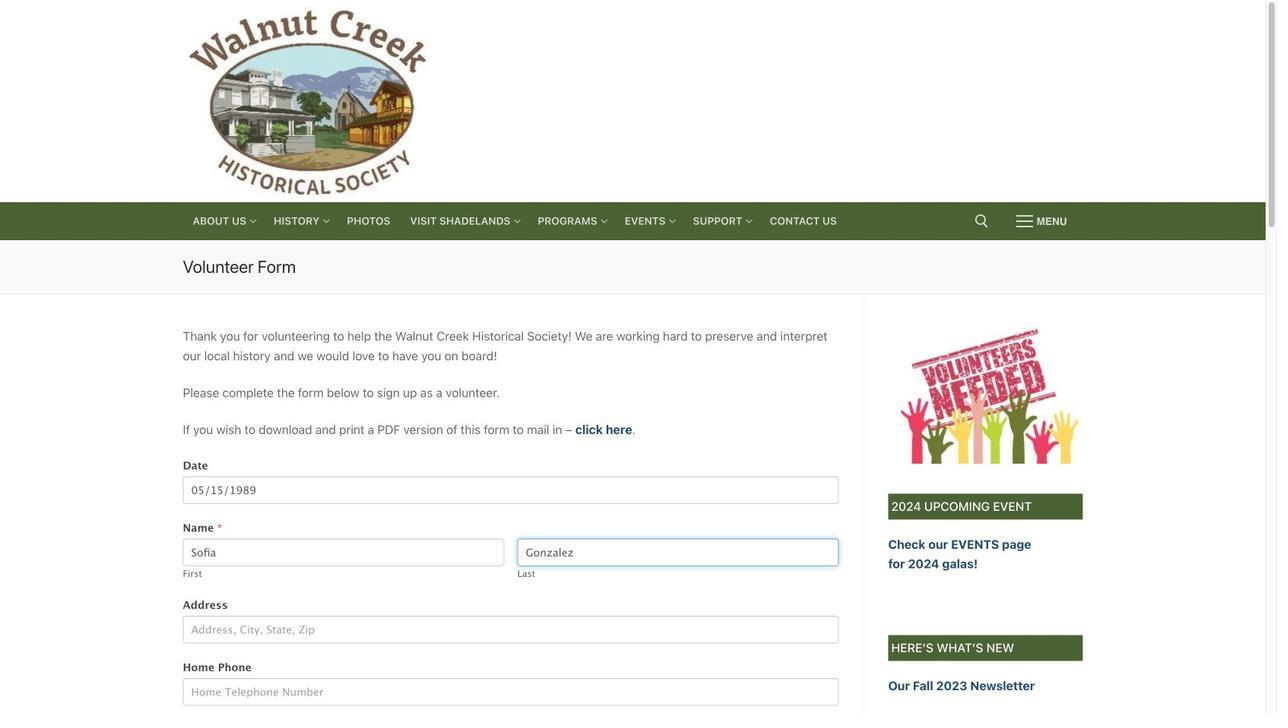 Task type: describe. For each thing, give the bounding box(es) containing it.
1 angle image from the left
[[323, 217, 330, 223]]

2 angle image from the left
[[670, 217, 676, 223]]



Task type: locate. For each thing, give the bounding box(es) containing it.
2 angle image from the left
[[514, 217, 521, 223]]

2 horizontal spatial angle image
[[601, 217, 608, 223]]

Home Telephone Number telephone field
[[183, 678, 839, 706]]

angle image
[[250, 217, 257, 223], [670, 217, 676, 223], [746, 217, 753, 223]]

0 horizontal spatial angle image
[[323, 217, 330, 223]]

1 horizontal spatial angle image
[[514, 217, 521, 223]]

2 horizontal spatial angle image
[[746, 217, 753, 223]]

1 angle image from the left
[[250, 217, 257, 223]]

3 angle image from the left
[[746, 217, 753, 223]]

Today's Date text field
[[183, 476, 839, 504]]

angle image
[[323, 217, 330, 223], [514, 217, 521, 223], [601, 217, 608, 223]]

1 horizontal spatial angle image
[[670, 217, 676, 223]]

None text field
[[183, 539, 504, 567], [518, 539, 839, 567], [183, 539, 504, 567], [518, 539, 839, 567]]

0 horizontal spatial angle image
[[250, 217, 257, 223]]

3 angle image from the left
[[601, 217, 608, 223]]

Address, City, State, Zip text field
[[183, 616, 839, 644]]

volunteers needed at walnut creek historical society image
[[889, 327, 1083, 464]]



Task type: vqa. For each thing, say whether or not it's contained in the screenshot.
HOME TELEPHONE NUMBER phone field
yes



